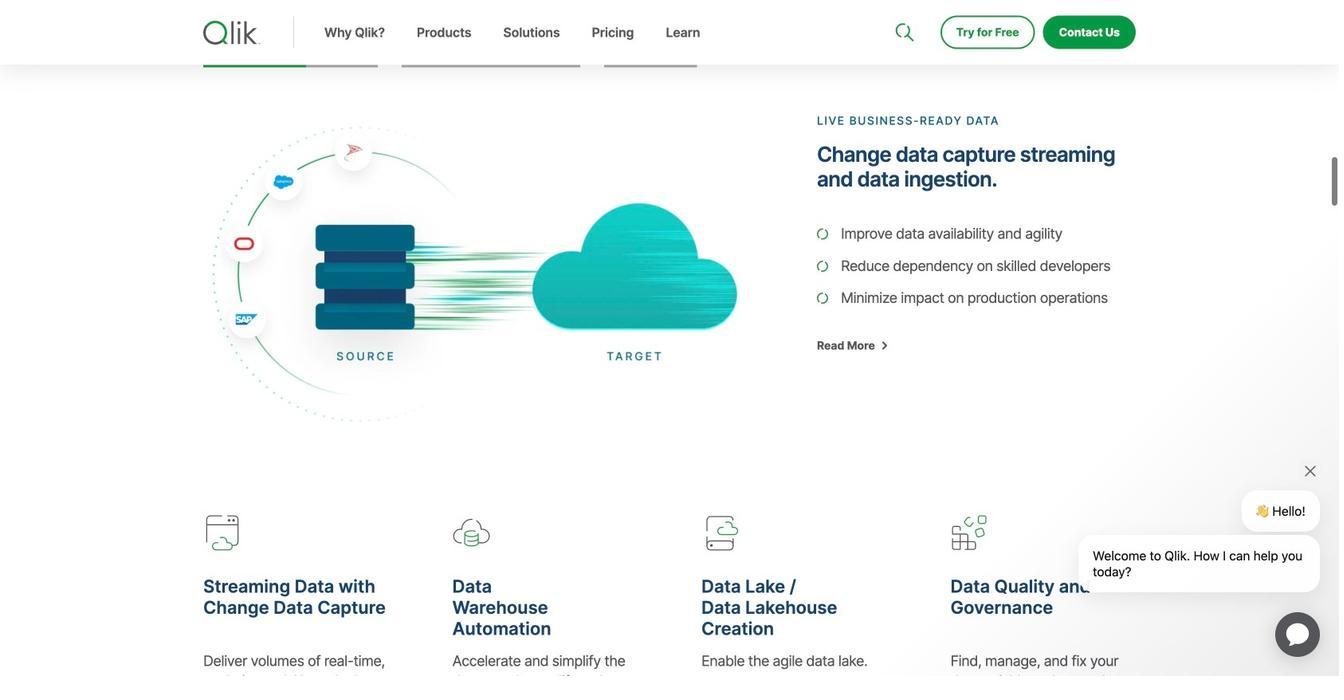 Task type: describe. For each thing, give the bounding box(es) containing it.
real-time data integration - qlik image
[[203, 115, 738, 434]]

support image
[[897, 0, 910, 13]]



Task type: locate. For each thing, give the bounding box(es) containing it.
data warehouse automation icon image
[[452, 514, 491, 552]]

qlik image
[[203, 21, 261, 45]]

data lake data lakehouse creation icon image
[[702, 514, 740, 552]]

login image
[[1085, 0, 1098, 13]]

streaming data with change data capture icon image
[[203, 514, 242, 552]]

data quality and governance icon image
[[951, 514, 989, 552]]

application
[[1257, 593, 1340, 676]]



Task type: vqa. For each thing, say whether or not it's contained in the screenshot.
Company "icon"
no



